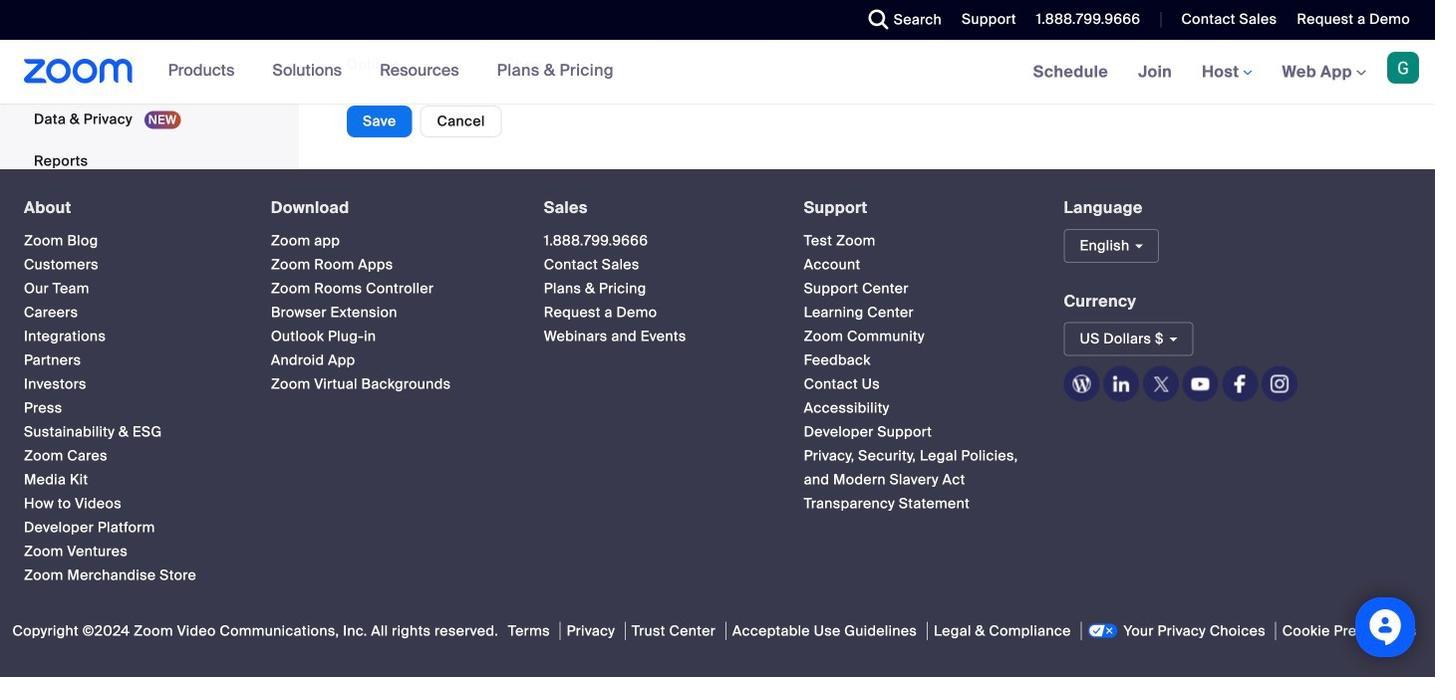 Task type: describe. For each thing, give the bounding box(es) containing it.
product information navigation
[[153, 40, 629, 104]]

2 heading from the left
[[271, 200, 508, 217]]

3 heading from the left
[[544, 200, 768, 217]]

zoom logo image
[[24, 59, 133, 84]]

4 heading from the left
[[804, 200, 1028, 217]]

profile picture image
[[1387, 52, 1419, 84]]

personal menu menu
[[0, 0, 293, 184]]



Task type: locate. For each thing, give the bounding box(es) containing it.
meetings navigation
[[1018, 40, 1435, 105]]

heading
[[24, 200, 235, 217], [271, 200, 508, 217], [544, 200, 768, 217], [804, 200, 1028, 217]]

banner
[[0, 40, 1435, 105]]

1 heading from the left
[[24, 200, 235, 217]]



Task type: vqa. For each thing, say whether or not it's contained in the screenshot.
Zoom Logo
yes



